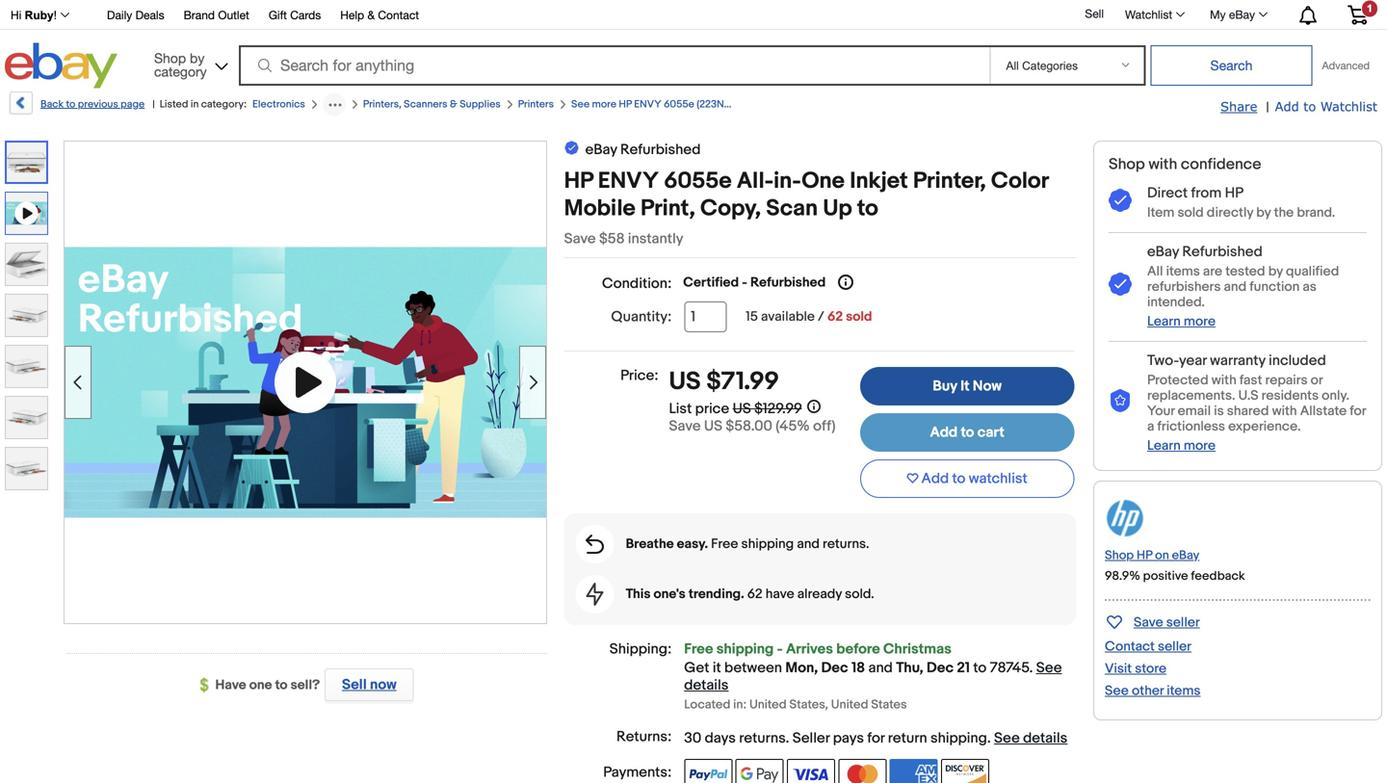 Task type: vqa. For each thing, say whether or not it's contained in the screenshot.
i5
no



Task type: locate. For each thing, give the bounding box(es) containing it.
inkjet left a...
[[811, 98, 837, 111]]

0 horizontal spatial and
[[797, 536, 820, 553]]

0 horizontal spatial save
[[564, 230, 596, 248]]

see more hp envy 6055e (223n1a) wireless color inkjet a... link
[[572, 98, 854, 111]]

shop
[[154, 50, 186, 66], [1109, 155, 1146, 174], [1105, 548, 1134, 563]]

0 vertical spatial &
[[368, 8, 375, 22]]

shop by category banner
[[0, 0, 1383, 93]]

save up contact seller link
[[1134, 615, 1164, 631]]

add inside button
[[922, 470, 949, 488]]

see down 78745
[[995, 730, 1020, 747]]

1 vertical spatial envy
[[598, 168, 659, 195]]

to right back
[[66, 98, 76, 111]]

1 horizontal spatial with
[[1212, 372, 1237, 389]]

0 vertical spatial for
[[1350, 403, 1367, 420]]

items inside all items are tested by qualified refurbishers and function as intended.
[[1167, 263, 1201, 280]]

shop for shop hp on ebay
[[1105, 548, 1134, 563]]

1 vertical spatial ebay refurbished
[[1148, 243, 1263, 261]]

0 vertical spatial contact
[[378, 8, 419, 22]]

discover image
[[942, 759, 990, 784]]

save inside button
[[1134, 615, 1164, 631]]

0 vertical spatial sold
[[1178, 205, 1204, 221]]

visa image
[[787, 759, 836, 784]]

see right 78745
[[1037, 660, 1063, 677]]

by right tested
[[1269, 263, 1284, 280]]

category:
[[201, 98, 247, 111]]

seller
[[1167, 615, 1201, 631], [1158, 639, 1192, 655]]

us down $71.99
[[733, 400, 752, 418]]

christmas
[[884, 641, 952, 658]]

see details
[[685, 660, 1063, 694]]

more down search for anything text field
[[592, 98, 617, 111]]

0 horizontal spatial .
[[786, 730, 790, 747]]

1 horizontal spatial watchlist
[[1321, 99, 1378, 114]]

ebay up all
[[1148, 243, 1180, 261]]

more information - about this item condition image
[[839, 275, 854, 290]]

2 horizontal spatial and
[[1224, 279, 1247, 295]]

for
[[1350, 403, 1367, 420], [868, 730, 885, 747]]

- left arrives
[[777, 641, 783, 658]]

dec
[[822, 660, 849, 677], [927, 660, 954, 677]]

0 vertical spatial save
[[564, 230, 596, 248]]

function
[[1250, 279, 1300, 295]]

ebay inside my ebay link
[[1230, 8, 1256, 21]]

2 vertical spatial save
[[1134, 615, 1164, 631]]

page
[[121, 98, 145, 111]]

shipping up the have
[[742, 536, 794, 553]]

all items are tested by qualified refurbishers and function as intended.
[[1148, 263, 1340, 311]]

seller inside button
[[1167, 615, 1201, 631]]

pays
[[833, 730, 864, 747]]

0 vertical spatial details
[[685, 677, 729, 694]]

0 vertical spatial watchlist
[[1126, 8, 1173, 21]]

1 vertical spatial learn more link
[[1148, 438, 1216, 454]]

daily
[[107, 8, 132, 22]]

sold inside us $71.99 main content
[[846, 309, 873, 325]]

refurbished up are
[[1183, 243, 1263, 261]]

listed
[[160, 98, 188, 111]]

save down us $71.99
[[669, 418, 701, 435]]

2 vertical spatial shipping
[[931, 730, 988, 747]]

. right 21 at the bottom right of page
[[1030, 660, 1034, 677]]

mobile
[[564, 195, 636, 223]]

and right 18
[[869, 660, 893, 677]]

- right certified
[[742, 275, 748, 291]]

back
[[40, 98, 64, 111]]

with down warranty
[[1212, 372, 1237, 389]]

with details__icon image left all
[[1109, 273, 1132, 297]]

items right all
[[1167, 263, 1201, 280]]

1 vertical spatial save
[[669, 418, 701, 435]]

save left $58
[[564, 230, 596, 248]]

1 horizontal spatial save
[[669, 418, 701, 435]]

see right printers link
[[572, 98, 590, 111]]

1 vertical spatial add
[[930, 424, 958, 441]]

0 vertical spatial learn more link
[[1148, 314, 1216, 330]]

add down add to cart link
[[922, 470, 949, 488]]

1 6055e from the top
[[664, 98, 695, 111]]

. left seller
[[786, 730, 790, 747]]

ebay refurbished up are
[[1148, 243, 1263, 261]]

details up located
[[685, 677, 729, 694]]

shop up the listed
[[154, 50, 186, 66]]

0 vertical spatial with
[[1149, 155, 1178, 174]]

0 vertical spatial add
[[1276, 99, 1300, 114]]

two-year warranty included protected with fast repairs or replacements. u.s residents only. your email is shared with allstate for a frictionless experience. learn more
[[1148, 352, 1367, 454]]

fast
[[1240, 372, 1263, 389]]

0 horizontal spatial united
[[750, 698, 787, 713]]

1 horizontal spatial inkjet
[[850, 168, 909, 195]]

& inside 'link'
[[368, 8, 375, 22]]

all
[[1148, 263, 1164, 280]]

protected
[[1148, 372, 1209, 389]]

0 vertical spatial sell
[[1086, 7, 1104, 20]]

shop hp on ebay
[[1105, 548, 1200, 563]]

seller up contact seller link
[[1167, 615, 1201, 631]]

0 vertical spatial seller
[[1167, 615, 1201, 631]]

& left supplies
[[450, 98, 458, 111]]

add right share
[[1276, 99, 1300, 114]]

| left the listed
[[152, 98, 155, 111]]

save us $58.00 (45% off)
[[669, 418, 836, 435]]

1 horizontal spatial sold
[[1178, 205, 1204, 221]]

0 vertical spatial more
[[592, 98, 617, 111]]

us up list
[[669, 367, 701, 397]]

2 learn more link from the top
[[1148, 438, 1216, 454]]

items right other
[[1167, 683, 1201, 699]]

contact inside contact seller visit store see other items
[[1105, 639, 1155, 655]]

sell inside the account 'navigation'
[[1086, 7, 1104, 20]]

62 right /
[[828, 309, 843, 325]]

to left watchlist
[[953, 470, 966, 488]]

for right pays
[[868, 730, 885, 747]]

dec left 21 at the bottom right of page
[[927, 660, 954, 677]]

and left "returns."
[[797, 536, 820, 553]]

dec left 18
[[822, 660, 849, 677]]

15
[[746, 309, 758, 325]]

help & contact
[[340, 8, 419, 22]]

thu,
[[897, 660, 924, 677]]

with details__icon image left breathe at the bottom
[[586, 535, 604, 554]]

0 horizontal spatial color
[[783, 98, 809, 111]]

2 learn from the top
[[1148, 438, 1181, 454]]

see inside see details
[[1037, 660, 1063, 677]]

refurbished up available
[[751, 275, 826, 291]]

2 horizontal spatial with
[[1273, 403, 1298, 420]]

to right 21 at the bottom right of page
[[974, 660, 987, 677]]

refurbished up print,
[[621, 141, 701, 159]]

shop with confidence
[[1109, 155, 1262, 174]]

with details__icon image left item
[[1109, 189, 1132, 213]]

watchlist right 'sell' link
[[1126, 8, 1173, 21]]

hp left the on
[[1137, 548, 1153, 563]]

0 vertical spatial learn
[[1148, 314, 1181, 330]]

1 horizontal spatial sell
[[1086, 7, 1104, 20]]

more down frictionless
[[1184, 438, 1216, 454]]

seller inside contact seller visit store see other items
[[1158, 639, 1192, 655]]

it
[[961, 378, 970, 395]]

add down buy
[[930, 424, 958, 441]]

printer,
[[914, 168, 987, 195]]

only.
[[1322, 388, 1350, 404]]

1 vertical spatial by
[[1257, 205, 1272, 221]]

shipping up between
[[717, 641, 774, 658]]

0 horizontal spatial watchlist
[[1126, 8, 1173, 21]]

.
[[1030, 660, 1034, 677], [786, 730, 790, 747], [988, 730, 991, 747]]

color right printer,
[[992, 168, 1049, 195]]

intended.
[[1148, 294, 1206, 311]]

details down 78745
[[1024, 730, 1068, 747]]

78745
[[990, 660, 1030, 677]]

with details__icon image left your
[[1109, 389, 1132, 414]]

cards
[[290, 8, 321, 22]]

one
[[249, 678, 272, 694]]

shop up 98.9%
[[1105, 548, 1134, 563]]

62 left the have
[[748, 586, 763, 603]]

condition:
[[602, 275, 672, 292]]

0 vertical spatial -
[[742, 275, 748, 291]]

6055e inside "hp envy 6055e all-in-one inkjet printer, color mobile print, copy, scan up to save $58 instantly"
[[664, 168, 732, 195]]

to inside "hp envy 6055e all-in-one inkjet printer, color mobile print, copy, scan up to save $58 instantly"
[[858, 195, 879, 223]]

1 horizontal spatial details
[[1024, 730, 1068, 747]]

& right help
[[368, 8, 375, 22]]

printers, scanners & supplies link
[[363, 98, 501, 111]]

0 vertical spatial and
[[1224, 279, 1247, 295]]

watchlist inside the share | add to watchlist
[[1321, 99, 1378, 114]]

watchlist down advanced
[[1321, 99, 1378, 114]]

2 horizontal spatial refurbished
[[1183, 243, 1263, 261]]

hp up directly
[[1225, 185, 1244, 202]]

to down advanced link
[[1304, 99, 1317, 114]]

1 vertical spatial color
[[992, 168, 1049, 195]]

1 vertical spatial refurbished
[[1183, 243, 1263, 261]]

hp down text__icon
[[564, 168, 593, 195]]

free shipping - arrives before christmas
[[685, 641, 952, 658]]

1 vertical spatial 6055e
[[664, 168, 732, 195]]

shipping up discover image
[[931, 730, 988, 747]]

returns:
[[617, 729, 672, 746]]

replacements.
[[1148, 388, 1236, 404]]

for inside us $71.99 main content
[[868, 730, 885, 747]]

year
[[1180, 352, 1207, 369]]

refurbished
[[621, 141, 701, 159], [1183, 243, 1263, 261], [751, 275, 826, 291]]

picture 2 of 6 image
[[6, 244, 47, 285]]

learn more link down frictionless
[[1148, 438, 1216, 454]]

by down brand
[[190, 50, 205, 66]]

6055e left all-
[[664, 168, 732, 195]]

ebay right text__icon
[[586, 141, 617, 159]]

days
[[705, 730, 736, 747]]

with details__icon image
[[1109, 189, 1132, 213], [1109, 273, 1132, 297], [1109, 389, 1132, 414], [586, 535, 604, 554], [587, 583, 604, 606]]

wireless
[[740, 98, 780, 111]]

color inside "hp envy 6055e all-in-one inkjet printer, color mobile print, copy, scan up to save $58 instantly"
[[992, 168, 1049, 195]]

or
[[1311, 372, 1323, 389]]

free right easy. on the bottom
[[711, 536, 739, 553]]

hp down search for anything text field
[[619, 98, 632, 111]]

confidence
[[1181, 155, 1262, 174]]

from
[[1192, 185, 1222, 202]]

shop inside shop by category
[[154, 50, 186, 66]]

1 horizontal spatial -
[[777, 641, 783, 658]]

sell left the watchlist link
[[1086, 7, 1104, 20]]

learn more link for two-year warranty included
[[1148, 438, 1216, 454]]

ebay refurbished up print,
[[586, 141, 701, 159]]

2 vertical spatial more
[[1184, 438, 1216, 454]]

30
[[685, 730, 702, 747]]

1 horizontal spatial .
[[988, 730, 991, 747]]

1 learn more link from the top
[[1148, 314, 1216, 330]]

0 horizontal spatial sold
[[846, 309, 873, 325]]

united up pays
[[831, 698, 869, 713]]

to inside the share | add to watchlist
[[1304, 99, 1317, 114]]

in-
[[774, 168, 802, 195]]

add for add to cart
[[930, 424, 958, 441]]

shared
[[1228, 403, 1270, 420]]

sold down more information - about this item condition image
[[846, 309, 873, 325]]

0 vertical spatial shipping
[[742, 536, 794, 553]]

see details link down the 'before'
[[685, 660, 1063, 694]]

2 dec from the left
[[927, 660, 954, 677]]

1 vertical spatial items
[[1167, 683, 1201, 699]]

sold inside direct from hp item sold directly by the brand.
[[1178, 205, 1204, 221]]

sell left now
[[342, 677, 367, 694]]

by inside direct from hp item sold directly by the brand.
[[1257, 205, 1272, 221]]

with up direct
[[1149, 155, 1178, 174]]

0 vertical spatial 62
[[828, 309, 843, 325]]

2 6055e from the top
[[664, 168, 732, 195]]

to right up
[[858, 195, 879, 223]]

with down repairs
[[1273, 403, 1298, 420]]

daily deals link
[[107, 5, 164, 27]]

seller down save seller in the right bottom of the page
[[1158, 639, 1192, 655]]

hp
[[619, 98, 632, 111], [564, 168, 593, 195], [1225, 185, 1244, 202], [1137, 548, 1153, 563]]

1 horizontal spatial united
[[831, 698, 869, 713]]

envy down search for anything text field
[[634, 98, 662, 111]]

us left the $58.00
[[704, 418, 723, 435]]

brand outlet link
[[184, 5, 249, 27]]

with details__icon image for breathe easy.
[[586, 535, 604, 554]]

2 united from the left
[[831, 698, 869, 713]]

| listed in category:
[[152, 98, 247, 111]]

save
[[564, 230, 596, 248], [669, 418, 701, 435], [1134, 615, 1164, 631]]

and right are
[[1224, 279, 1247, 295]]

None submit
[[1151, 45, 1313, 86]]

0 horizontal spatial -
[[742, 275, 748, 291]]

allstate
[[1301, 403, 1347, 420]]

watchlist
[[1126, 8, 1173, 21], [1321, 99, 1378, 114]]

my
[[1211, 8, 1226, 21]]

add
[[1276, 99, 1300, 114], [930, 424, 958, 441], [922, 470, 949, 488]]

arrives
[[786, 641, 834, 658]]

0 horizontal spatial contact
[[378, 8, 419, 22]]

1 horizontal spatial for
[[1350, 403, 1367, 420]]

included
[[1269, 352, 1327, 369]]

1 vertical spatial inkjet
[[850, 168, 909, 195]]

inkjet right one
[[850, 168, 909, 195]]

text__icon image
[[564, 139, 580, 159]]

hi
[[11, 9, 22, 22]]

2 vertical spatial shop
[[1105, 548, 1134, 563]]

. up discover image
[[988, 730, 991, 747]]

0 horizontal spatial 62
[[748, 586, 763, 603]]

states
[[872, 698, 907, 713]]

contact up visit store link
[[1105, 639, 1155, 655]]

free up the get
[[685, 641, 714, 658]]

1 horizontal spatial |
[[1267, 99, 1270, 116]]

0 vertical spatial by
[[190, 50, 205, 66]]

for right "only."
[[1350, 403, 1367, 420]]

0 horizontal spatial refurbished
[[621, 141, 701, 159]]

sold for available
[[846, 309, 873, 325]]

back to previous page
[[40, 98, 145, 111]]

supplies
[[460, 98, 501, 111]]

2 vertical spatial with
[[1273, 403, 1298, 420]]

-
[[742, 275, 748, 291], [777, 641, 783, 658]]

save for save us $58.00 (45% off)
[[669, 418, 701, 435]]

0 horizontal spatial ebay refurbished
[[586, 141, 701, 159]]

0 horizontal spatial sell
[[342, 677, 367, 694]]

with details__icon image left this
[[587, 583, 604, 606]]

| right share button
[[1267, 99, 1270, 116]]

sold for from
[[1178, 205, 1204, 221]]

learn down intended. at right top
[[1148, 314, 1181, 330]]

get it between mon, dec 18 and thu, dec 21 to 78745 .
[[685, 660, 1037, 677]]

directly
[[1207, 205, 1254, 221]]

2 vertical spatial by
[[1269, 263, 1284, 280]]

0 vertical spatial see details link
[[685, 660, 1063, 694]]

see down visit
[[1105, 683, 1129, 699]]

contact right help
[[378, 8, 419, 22]]

shipping:
[[610, 641, 672, 658]]

1 vertical spatial learn
[[1148, 438, 1181, 454]]

color right wireless in the top of the page
[[783, 98, 809, 111]]

1 vertical spatial &
[[450, 98, 458, 111]]

feedback
[[1192, 569, 1246, 584]]

0 horizontal spatial inkjet
[[811, 98, 837, 111]]

shop for shop with confidence
[[1109, 155, 1146, 174]]

1 learn from the top
[[1148, 314, 1181, 330]]

$71.99
[[707, 367, 780, 397]]

ebay right my
[[1230, 8, 1256, 21]]

by left the
[[1257, 205, 1272, 221]]

sell inside sell now link
[[342, 677, 367, 694]]

brand.
[[1298, 205, 1336, 221]]

more for learn
[[1184, 314, 1216, 330]]

0 vertical spatial free
[[711, 536, 739, 553]]

see details link
[[685, 660, 1063, 694], [995, 730, 1068, 747]]

0 horizontal spatial dec
[[822, 660, 849, 677]]

2 horizontal spatial save
[[1134, 615, 1164, 631]]

2 vertical spatial add
[[922, 470, 949, 488]]

details
[[685, 677, 729, 694], [1024, 730, 1068, 747]]

certified - refurbished
[[684, 275, 826, 291]]

by inside all items are tested by qualified refurbishers and function as intended.
[[1269, 263, 1284, 280]]

brand
[[184, 8, 215, 22]]

1 vertical spatial for
[[868, 730, 885, 747]]

contact
[[378, 8, 419, 22], [1105, 639, 1155, 655]]

picture 5 of 6 image
[[6, 397, 47, 439]]

envy up $58
[[598, 168, 659, 195]]

6055e left (223n1a)
[[664, 98, 695, 111]]

united right in:
[[750, 698, 787, 713]]

1 vertical spatial watchlist
[[1321, 99, 1378, 114]]

hp inside direct from hp item sold directly by the brand.
[[1225, 185, 1244, 202]]

none submit inside shop by category banner
[[1151, 45, 1313, 86]]

1 vertical spatial free
[[685, 641, 714, 658]]

us
[[669, 367, 701, 397], [733, 400, 752, 418], [704, 418, 723, 435]]

0 vertical spatial ebay refurbished
[[586, 141, 701, 159]]

learn
[[1148, 314, 1181, 330], [1148, 438, 1181, 454]]

save for save seller
[[1134, 615, 1164, 631]]

sold down from
[[1178, 205, 1204, 221]]

1 horizontal spatial 62
[[828, 309, 843, 325]]

0 vertical spatial shop
[[154, 50, 186, 66]]

paypal image
[[685, 759, 733, 784]]

0 vertical spatial 6055e
[[664, 98, 695, 111]]

learn more link down intended. at right top
[[1148, 314, 1216, 330]]

1 vertical spatial sold
[[846, 309, 873, 325]]

see details link down 78745
[[995, 730, 1068, 747]]

1 horizontal spatial ebay refurbished
[[1148, 243, 1263, 261]]

1 vertical spatial more
[[1184, 314, 1216, 330]]

united
[[750, 698, 787, 713], [831, 698, 869, 713]]



Task type: describe. For each thing, give the bounding box(es) containing it.
picture 6 of 6 image
[[6, 448, 47, 490]]

breathe easy. free shipping and returns.
[[626, 536, 870, 553]]

(45%
[[776, 418, 810, 435]]

sell for sell now
[[342, 677, 367, 694]]

1 horizontal spatial &
[[450, 98, 458, 111]]

learn more
[[1148, 314, 1216, 330]]

1 dec from the left
[[822, 660, 849, 677]]

gift cards
[[269, 8, 321, 22]]

shop by category button
[[145, 43, 232, 84]]

1 vertical spatial see details link
[[995, 730, 1068, 747]]

ebay refurbished inside us $71.99 main content
[[586, 141, 701, 159]]

us $71.99
[[669, 367, 780, 397]]

2 vertical spatial refurbished
[[751, 275, 826, 291]]

shop by category
[[154, 50, 207, 80]]

add inside the share | add to watchlist
[[1276, 99, 1300, 114]]

add to cart
[[930, 424, 1005, 441]]

learn inside two-year warranty included protected with fast repairs or replacements. u.s residents only. your email is shared with allstate for a frictionless experience. learn more
[[1148, 438, 1181, 454]]

and inside all items are tested by qualified refurbishers and function as intended.
[[1224, 279, 1247, 295]]

to right one
[[275, 678, 288, 694]]

to inside button
[[953, 470, 966, 488]]

item direct from brand image
[[1105, 498, 1221, 539]]

account navigation
[[0, 0, 1383, 30]]

shop hp on ebay link
[[1105, 548, 1200, 563]]

1 vertical spatial shipping
[[717, 641, 774, 658]]

u.s
[[1239, 388, 1259, 404]]

watchlist
[[969, 470, 1028, 488]]

experience.
[[1229, 419, 1302, 435]]

hp inside "hp envy 6055e all-in-one inkjet printer, color mobile print, copy, scan up to save $58 instantly"
[[564, 168, 593, 195]]

share
[[1221, 99, 1258, 114]]

watchlist link
[[1115, 3, 1194, 26]]

shop for shop by category
[[154, 50, 186, 66]]

with details__icon image for ebay refurbished
[[1109, 273, 1132, 297]]

now
[[973, 378, 1002, 395]]

as
[[1303, 279, 1317, 295]]

up
[[823, 195, 853, 223]]

envy inside "hp envy 6055e all-in-one inkjet printer, color mobile print, copy, scan up to save $58 instantly"
[[598, 168, 659, 195]]

american express image
[[890, 759, 938, 784]]

seller for save
[[1167, 615, 1201, 631]]

add to watchlist link
[[1276, 98, 1378, 116]]

this one's trending. 62 have already sold.
[[626, 586, 875, 603]]

deals
[[135, 8, 164, 22]]

sell for sell
[[1086, 7, 1104, 20]]

with details__icon image for direct from hp
[[1109, 189, 1132, 213]]

a...
[[839, 98, 854, 111]]

2 horizontal spatial .
[[1030, 660, 1034, 677]]

the
[[1275, 205, 1295, 221]]

residents
[[1262, 388, 1319, 404]]

dollar sign image
[[200, 678, 215, 694]]

contact seller link
[[1105, 639, 1192, 655]]

is
[[1215, 403, 1225, 420]]

visit
[[1105, 661, 1132, 677]]

scanners
[[404, 98, 448, 111]]

warranty
[[1211, 352, 1266, 369]]

0 vertical spatial inkjet
[[811, 98, 837, 111]]

in:
[[734, 698, 747, 713]]

add to cart link
[[861, 413, 1075, 452]]

62 for have
[[748, 586, 763, 603]]

with details__icon image for two-year warranty included
[[1109, 389, 1132, 414]]

picture 1 of 6 image
[[7, 143, 46, 182]]

1 vertical spatial -
[[777, 641, 783, 658]]

video 1 of 1 image
[[65, 247, 546, 518]]

instantly
[[628, 230, 684, 248]]

$58
[[599, 230, 625, 248]]

us $71.99 main content
[[564, 139, 1077, 784]]

quantity:
[[611, 308, 672, 326]]

1 horizontal spatial us
[[704, 418, 723, 435]]

on
[[1156, 548, 1170, 563]]

hp envy 6055e all-in-one inkjet printer, color mobile print, copy, scan up to save $58 instantly
[[564, 168, 1049, 248]]

to left cart
[[961, 424, 975, 441]]

$58.00
[[726, 418, 773, 435]]

seller for contact
[[1158, 639, 1192, 655]]

2 horizontal spatial us
[[733, 400, 752, 418]]

one
[[802, 168, 845, 195]]

brand outlet
[[184, 8, 249, 22]]

price
[[696, 400, 730, 418]]

1 link
[[1337, 0, 1380, 28]]

this
[[626, 586, 651, 603]]

buy it now link
[[861, 367, 1075, 406]]

list
[[669, 400, 692, 418]]

ebay inside us $71.99 main content
[[586, 141, 617, 159]]

more for see
[[592, 98, 617, 111]]

15 available / 62 sold
[[746, 309, 873, 325]]

located in: united states, united states
[[685, 698, 907, 713]]

/
[[818, 309, 825, 325]]

save seller
[[1134, 615, 1201, 631]]

watchlist inside the account 'navigation'
[[1126, 8, 1173, 21]]

google pay image
[[736, 759, 784, 784]]

printers
[[518, 98, 554, 111]]

tested
[[1226, 263, 1266, 280]]

electronics link
[[253, 98, 305, 111]]

picture 4 of 6 image
[[6, 346, 47, 387]]

0 horizontal spatial with
[[1149, 155, 1178, 174]]

direct
[[1148, 185, 1188, 202]]

my ebay link
[[1200, 3, 1277, 26]]

off)
[[814, 418, 836, 435]]

details inside see details
[[685, 677, 729, 694]]

video 1 of 1 image
[[6, 193, 47, 234]]

inkjet inside "hp envy 6055e all-in-one inkjet printer, color mobile print, copy, scan up to save $58 instantly"
[[850, 168, 909, 195]]

advanced
[[1323, 59, 1370, 72]]

for inside two-year warranty included protected with fast repairs or replacements. u.s residents only. your email is shared with allstate for a frictionless experience. learn more
[[1350, 403, 1367, 420]]

sell now
[[342, 677, 397, 694]]

0 horizontal spatial |
[[152, 98, 155, 111]]

returns.
[[823, 536, 870, 553]]

Search for anything text field
[[242, 47, 986, 84]]

2 vertical spatial and
[[869, 660, 893, 677]]

learn more link for ebay refurbished
[[1148, 314, 1216, 330]]

outlet
[[218, 8, 249, 22]]

daily deals
[[107, 8, 164, 22]]

62 for sold
[[828, 309, 843, 325]]

98.9% positive feedback
[[1105, 569, 1246, 584]]

picture 3 of 6 image
[[6, 295, 47, 336]]

list price us $129.99
[[669, 400, 802, 418]]

help
[[340, 8, 364, 22]]

by inside shop by category
[[190, 50, 205, 66]]

items inside contact seller visit store see other items
[[1167, 683, 1201, 699]]

master card image
[[839, 759, 887, 784]]

payments:
[[604, 764, 672, 782]]

1 vertical spatial and
[[797, 536, 820, 553]]

0 horizontal spatial us
[[669, 367, 701, 397]]

before
[[837, 641, 881, 658]]

ebay up 98.9% positive feedback
[[1173, 548, 1200, 563]]

repairs
[[1266, 372, 1308, 389]]

30 days returns . seller pays for return shipping . see details
[[685, 730, 1068, 747]]

1 vertical spatial details
[[1024, 730, 1068, 747]]

add to watchlist button
[[861, 460, 1075, 498]]

states,
[[790, 698, 829, 713]]

other
[[1132, 683, 1164, 699]]

0 vertical spatial envy
[[634, 98, 662, 111]]

get
[[685, 660, 710, 677]]

Quantity: text field
[[685, 302, 727, 332]]

ruby
[[25, 9, 54, 22]]

add for add to watchlist
[[922, 470, 949, 488]]

see more hp envy 6055e (223n1a) wireless color inkjet a...
[[572, 98, 854, 111]]

more inside two-year warranty included protected with fast repairs or replacements. u.s residents only. your email is shared with allstate for a frictionless experience. learn more
[[1184, 438, 1216, 454]]

contact seller visit store see other items
[[1105, 639, 1201, 699]]

available
[[761, 309, 815, 325]]

have
[[215, 678, 246, 694]]

1 vertical spatial with
[[1212, 372, 1237, 389]]

0 vertical spatial color
[[783, 98, 809, 111]]

0 vertical spatial refurbished
[[621, 141, 701, 159]]

see inside contact seller visit store see other items
[[1105, 683, 1129, 699]]

contact inside help & contact 'link'
[[378, 8, 419, 22]]

1 united from the left
[[750, 698, 787, 713]]

with details__icon image for this one's trending.
[[587, 583, 604, 606]]

| inside the share | add to watchlist
[[1267, 99, 1270, 116]]

save inside "hp envy 6055e all-in-one inkjet printer, color mobile print, copy, scan up to save $58 instantly"
[[564, 230, 596, 248]]

one's
[[654, 586, 686, 603]]

printers, scanners & supplies
[[363, 98, 501, 111]]

cart
[[978, 424, 1005, 441]]

it
[[713, 660, 722, 677]]



